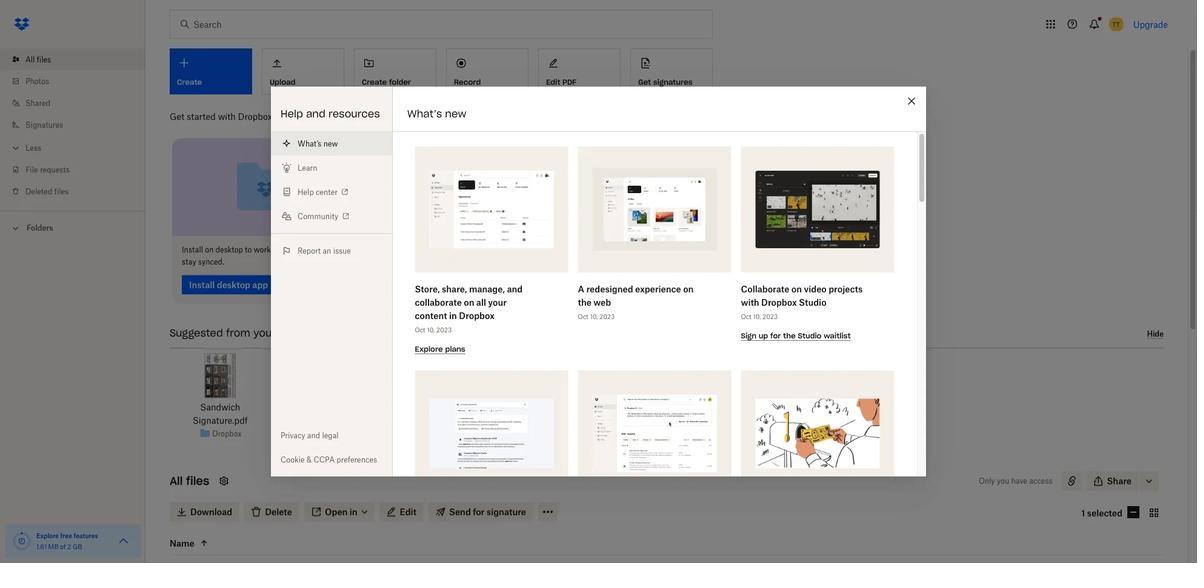 Task type: locate. For each thing, give the bounding box(es) containing it.
all files
[[25, 55, 51, 64], [170, 475, 209, 489]]

0 vertical spatial what's
[[407, 108, 442, 120]]

0 vertical spatial studio
[[799, 297, 827, 308]]

1 horizontal spatial all
[[170, 475, 183, 489]]

dropbox link down 'signature.pdf'
[[212, 428, 242, 440]]

new up the learn link
[[324, 139, 338, 148]]

studio
[[799, 297, 827, 308], [798, 332, 822, 341]]

0 vertical spatial new
[[445, 108, 467, 120]]

with down collaborate on the right
[[741, 297, 760, 308]]

1 sandwich from the left
[[200, 403, 240, 413]]

1 horizontal spatial 10,
[[590, 313, 598, 321]]

fg121212.jpg
[[701, 403, 750, 413]]

collaborate
[[741, 284, 790, 294]]

oct down content
[[415, 327, 425, 334]]

0 vertical spatial help
[[281, 108, 303, 120]]

on right experience
[[683, 284, 694, 294]]

upgrade
[[1134, 19, 1168, 29]]

pdf
[[563, 77, 577, 87]]

10, down web on the bottom
[[590, 313, 598, 321]]

0 horizontal spatial explore
[[36, 533, 59, 540]]

dropbox link down 'mike.jpg' "link"
[[617, 415, 646, 427]]

studio down video
[[799, 297, 827, 308]]

what's new
[[407, 108, 467, 120], [298, 139, 338, 148]]

the down a
[[578, 297, 592, 308]]

and left legal
[[307, 431, 320, 440]]

preferences
[[337, 456, 377, 465]]

0 vertical spatial explore
[[415, 345, 443, 354]]

a
[[578, 284, 585, 294]]

on inside a redesigned experience on the web oct 10, 2023
[[683, 284, 694, 294]]

dropbox
[[238, 111, 272, 122], [762, 297, 797, 308], [459, 311, 495, 321], [516, 416, 545, 425], [617, 416, 646, 425], [718, 416, 747, 425], [212, 430, 242, 439], [313, 430, 343, 439], [414, 430, 444, 439]]

on inside collaborate on video projects with dropbox studio oct 10, 2023
[[792, 284, 802, 294]]

quota usage element
[[12, 532, 32, 552]]

shared link
[[10, 92, 146, 114]]

dropbox link for fg121212.jpg
[[718, 415, 747, 427]]

1 vertical spatial all files
[[170, 475, 209, 489]]

0 horizontal spatial what's new
[[298, 139, 338, 148]]

2023 down "in"
[[437, 327, 452, 334]]

1 vertical spatial your
[[253, 327, 276, 340]]

0 horizontal spatial all files
[[25, 55, 51, 64]]

0 horizontal spatial your
[[253, 327, 276, 340]]

0 horizontal spatial the
[[578, 297, 592, 308]]

1 vertical spatial share
[[1107, 477, 1132, 487]]

dropbox inside collaborate on video projects with dropbox studio oct 10, 2023
[[762, 297, 797, 308]]

your right the all on the left
[[488, 297, 507, 308]]

dropbox down am.png
[[414, 430, 444, 439]]

2023 up the for
[[763, 313, 778, 321]]

10, up up
[[753, 313, 761, 321]]

sandwich for sandwich signature.pdf
[[200, 403, 240, 413]]

am.png
[[407, 416, 438, 426]]

0 vertical spatial all files
[[25, 55, 51, 64]]

screenshot 20…8.36 am.png link
[[378, 401, 466, 428]]

dropbox link
[[516, 415, 545, 427], [617, 415, 646, 427], [718, 415, 747, 427], [212, 428, 242, 440], [313, 428, 343, 440], [414, 428, 444, 440]]

what's
[[407, 108, 442, 120], [298, 139, 322, 148]]

help up what's new button
[[281, 108, 303, 120]]

0 vertical spatial share
[[380, 246, 400, 255]]

dropbox down collaborate on the right
[[762, 297, 797, 308]]

with left anyone
[[418, 246, 433, 255]]

0 horizontal spatial new
[[324, 139, 338, 148]]

with
[[218, 111, 236, 122], [418, 246, 433, 255], [741, 297, 760, 308]]

waitlist
[[824, 332, 851, 341]]

1 horizontal spatial share
[[1107, 477, 1132, 487]]

sandwich down the '/sandwich turned.jpg' image
[[482, 403, 522, 413]]

get
[[638, 77, 651, 87], [170, 111, 185, 122]]

explore up mb
[[36, 533, 59, 540]]

signatures
[[654, 77, 693, 87]]

1 vertical spatial explore
[[36, 533, 59, 540]]

1 horizontal spatial what's new
[[407, 108, 467, 120]]

0 horizontal spatial 2023
[[437, 327, 452, 334]]

1 vertical spatial with
[[418, 246, 433, 255]]

all files inside list item
[[25, 55, 51, 64]]

report
[[298, 246, 321, 256]]

dropbox image
[[10, 12, 34, 36]]

folders
[[27, 224, 53, 233]]

1 horizontal spatial the
[[783, 332, 796, 341]]

share up selected
[[1107, 477, 1132, 487]]

1 horizontal spatial with
[[418, 246, 433, 255]]

with for files
[[418, 246, 433, 255]]

1 vertical spatial what's
[[298, 139, 322, 148]]

get started with dropbox
[[170, 111, 272, 122]]

with right started
[[218, 111, 236, 122]]

file
[[25, 165, 38, 174]]

with dropbox studio, users can collaborate on video projects image
[[756, 171, 880, 249]]

signatures link
[[10, 114, 146, 136]]

1 vertical spatial what's new
[[298, 139, 338, 148]]

on
[[205, 246, 214, 255], [273, 246, 281, 255], [683, 284, 694, 294], [792, 284, 802, 294], [464, 297, 474, 308]]

help and resources dialog
[[271, 87, 926, 564]]

2 sandwich from the left
[[482, 403, 522, 413]]

1 horizontal spatial sandwich
[[482, 403, 522, 413]]

files inside the install on desktop to work on files offline and stay synced.
[[283, 246, 298, 255]]

0 vertical spatial the
[[578, 297, 592, 308]]

sandwich
[[200, 403, 240, 413], [482, 403, 522, 413]]

2 horizontal spatial oct
[[741, 313, 752, 321]]

0 vertical spatial with
[[218, 111, 236, 122]]

name button
[[170, 537, 272, 551]]

the inside a redesigned experience on the web oct 10, 2023
[[578, 297, 592, 308]]

1 horizontal spatial explore
[[415, 345, 443, 354]]

privacy
[[281, 431, 305, 440]]

0 horizontal spatial what's
[[298, 139, 322, 148]]

and left control
[[462, 246, 475, 255]]

activity
[[279, 327, 317, 340]]

on left video
[[792, 284, 802, 294]]

the entry point screen of dropbox sign image
[[430, 171, 554, 249]]

1 vertical spatial the
[[783, 332, 796, 341]]

0 vertical spatial your
[[488, 297, 507, 308]]

new
[[445, 108, 467, 120], [324, 139, 338, 148]]

0 horizontal spatial all
[[25, 55, 35, 64]]

on left the all on the left
[[464, 297, 474, 308]]

files inside deleted files link
[[54, 187, 69, 196]]

explore
[[415, 345, 443, 354], [36, 533, 59, 540]]

dropbox down the all on the left
[[459, 311, 495, 321]]

2 horizontal spatial with
[[741, 297, 760, 308]]

explore for explore plans
[[415, 345, 443, 354]]

share inside button
[[1107, 477, 1132, 487]]

dropbox ai helps users search for files in their folders image
[[593, 395, 717, 473]]

2 horizontal spatial 10,
[[753, 313, 761, 321]]

/sandwich alignment chart 720x495.jpg image
[[289, 354, 354, 399]]

what's down folder
[[407, 108, 442, 120]]

what's up learn
[[298, 139, 322, 148]]

studio inside collaborate on video projects with dropbox studio oct 10, 2023
[[799, 297, 827, 308]]

2 vertical spatial with
[[741, 297, 760, 308]]

gb
[[73, 544, 82, 551]]

access
[[1030, 477, 1053, 486]]

1 horizontal spatial 2023
[[600, 313, 615, 321]]

0 horizontal spatial sandwich
[[200, 403, 240, 413]]

2023 down web on the bottom
[[600, 313, 615, 321]]

privacy and legal
[[281, 431, 339, 440]]

the right the for
[[783, 332, 796, 341]]

dash answer screen image
[[430, 399, 554, 469]]

dropbox right started
[[238, 111, 272, 122]]

sign
[[741, 332, 757, 341]]

1 vertical spatial help
[[298, 188, 314, 197]]

0 horizontal spatial 10,
[[427, 327, 435, 334]]

and inside share files with anyone and control edit or view access.
[[462, 246, 475, 255]]

have
[[1012, 477, 1028, 486]]

new down 'record' at the left top of the page
[[445, 108, 467, 120]]

dropbox link down the fg121212.jpg on the bottom right of page
[[718, 415, 747, 427]]

dropbox down 'signature.pdf'
[[212, 430, 242, 439]]

explore left plans
[[415, 345, 443, 354]]

0 vertical spatial get
[[638, 77, 651, 87]]

sandwich inside sandwich signature.pdf
[[200, 403, 240, 413]]

1 horizontal spatial oct
[[578, 313, 589, 321]]

list containing all files
[[0, 41, 146, 211]]

get left signatures
[[638, 77, 651, 87]]

less image
[[10, 142, 22, 154]]

learn
[[298, 163, 317, 173]]

dropbox link down sandwich turned.jpg "link"
[[516, 415, 545, 427]]

all
[[25, 55, 35, 64], [170, 475, 183, 489]]

oct up sign
[[741, 313, 752, 321]]

get left started
[[170, 111, 185, 122]]

oct down a
[[578, 313, 589, 321]]

files inside share files with anyone and control edit or view access.
[[402, 246, 416, 255]]

install on desktop to work on files offline and stay synced.
[[182, 246, 336, 267]]

list
[[0, 41, 146, 211]]

mike.jpg
[[607, 403, 642, 413]]

with inside share files with anyone and control edit or view access.
[[418, 246, 433, 255]]

10, down content
[[427, 327, 435, 334]]

desktop
[[216, 246, 243, 255]]

offline
[[300, 246, 321, 255]]

with inside collaborate on video projects with dropbox studio oct 10, 2023
[[741, 297, 760, 308]]

sandwich inside "link"
[[482, 403, 522, 413]]

what's inside button
[[298, 139, 322, 148]]

file requests link
[[10, 159, 146, 181]]

share up access.
[[380, 246, 400, 255]]

dropbox link for sandwich signature.pdf
[[212, 428, 242, 440]]

1 horizontal spatial your
[[488, 297, 507, 308]]

sandwich turned.jpg
[[482, 403, 565, 413]]

and right manage, at the bottom left of the page
[[507, 284, 523, 294]]

1.61
[[36, 544, 47, 551]]

what's new button
[[271, 132, 392, 156]]

1 horizontal spatial what's
[[407, 108, 442, 120]]

0 horizontal spatial get
[[170, 111, 185, 122]]

dropbox down 'mike.jpg' "link"
[[617, 416, 646, 425]]

10, inside collaborate on video projects with dropbox studio oct 10, 2023
[[753, 313, 761, 321]]

an
[[323, 246, 331, 256]]

only
[[979, 477, 995, 486]]

dropbox down sandwich turned.jpg "link"
[[516, 416, 545, 425]]

20…8.36
[[429, 403, 464, 413]]

turned.jpg
[[524, 403, 565, 413]]

upgrade link
[[1134, 19, 1168, 29]]

/sandwich signature.pdf image
[[205, 354, 236, 399]]

report an issue
[[298, 246, 351, 256]]

0 horizontal spatial with
[[218, 111, 236, 122]]

1 vertical spatial new
[[324, 139, 338, 148]]

store,
[[415, 284, 440, 294]]

0 vertical spatial all
[[25, 55, 35, 64]]

dropbox down the fg121212.jpg on the bottom right of page
[[718, 416, 747, 425]]

help left center
[[298, 188, 314, 197]]

and right offline
[[323, 246, 336, 255]]

share inside share files with anyone and control edit or view access.
[[380, 246, 400, 255]]

1 selected
[[1082, 508, 1123, 519]]

1 vertical spatial get
[[170, 111, 185, 122]]

/mike.jpg image
[[602, 354, 647, 399]]

sandwich up 'signature.pdf'
[[200, 403, 240, 413]]

create
[[362, 77, 387, 87]]

&
[[307, 456, 312, 465]]

your right the from
[[253, 327, 276, 340]]

control
[[477, 246, 501, 255]]

2 horizontal spatial 2023
[[763, 313, 778, 321]]

what's new down 'record' at the left top of the page
[[407, 108, 467, 120]]

studio left waitlist
[[798, 332, 822, 341]]

1 vertical spatial all
[[170, 475, 183, 489]]

1 horizontal spatial new
[[445, 108, 467, 120]]

0 horizontal spatial share
[[380, 246, 400, 255]]

edit pdf
[[546, 77, 577, 87]]

0 horizontal spatial oct
[[415, 327, 425, 334]]

1 horizontal spatial get
[[638, 77, 651, 87]]

manage,
[[469, 284, 505, 294]]

get inside button
[[638, 77, 651, 87]]

what's new up learn
[[298, 139, 338, 148]]

what's new inside button
[[298, 139, 338, 148]]

on right work
[[273, 246, 281, 255]]

explore inside help and resources dialog
[[415, 345, 443, 354]]

photos
[[25, 77, 49, 86]]

1 vertical spatial studio
[[798, 332, 822, 341]]

up
[[759, 332, 768, 341]]

explore inside "explore free features 1.61 mb of 2 gb"
[[36, 533, 59, 540]]



Task type: vqa. For each thing, say whether or not it's contained in the screenshot.
"Folder, St. Patty's Day (1)" row
no



Task type: describe. For each thing, give the bounding box(es) containing it.
community link
[[271, 204, 392, 229]]

share for share files with anyone and control edit or view access.
[[380, 246, 400, 255]]

dropbox inside store, share, manage, and collaborate on all your content in dropbox oct 10, 2023
[[459, 311, 495, 321]]

oct inside store, share, manage, and collaborate on all your content in dropbox oct 10, 2023
[[415, 327, 425, 334]]

new inside what's new button
[[324, 139, 338, 148]]

shared
[[25, 99, 50, 108]]

sandwich turned.jpg link
[[482, 401, 565, 414]]

get for get started with dropbox
[[170, 111, 185, 122]]

projects
[[829, 284, 863, 294]]

sign up for the studio waitlist
[[741, 332, 851, 341]]

stay
[[182, 258, 196, 267]]

help center link
[[271, 180, 392, 204]]

share button
[[1087, 472, 1139, 491]]

dropbox link for sandwich turned.jpg
[[516, 415, 545, 427]]

/sandwich turned.jpg image
[[508, 354, 539, 399]]

explore for explore free features 1.61 mb of 2 gb
[[36, 533, 59, 540]]

/fg121212.jpg image
[[703, 354, 748, 399]]

help for help and resources
[[281, 108, 303, 120]]

cookie & ccpa preferences button
[[271, 448, 392, 472]]

on inside store, share, manage, and collaborate on all your content in dropbox oct 10, 2023
[[464, 297, 474, 308]]

folder
[[389, 77, 411, 87]]

and up what's new button
[[306, 108, 326, 120]]

center
[[316, 188, 338, 197]]

community
[[298, 212, 339, 221]]

access.
[[380, 258, 405, 267]]

10, inside a redesigned experience on the web oct 10, 2023
[[590, 313, 598, 321]]

all inside list item
[[25, 55, 35, 64]]

and inside the install on desktop to work on files offline and stay synced.
[[323, 246, 336, 255]]

2023 inside collaborate on video projects with dropbox studio oct 10, 2023
[[763, 313, 778, 321]]

resources
[[329, 108, 380, 120]]

redesigned
[[587, 284, 633, 294]]

web
[[594, 297, 611, 308]]

sandwich for sandwich turned.jpg
[[482, 403, 522, 413]]

help for help center
[[298, 188, 314, 197]]

collaborate on video projects with dropbox studio oct 10, 2023
[[741, 284, 863, 321]]

2023 inside store, share, manage, and collaborate on all your content in dropbox oct 10, 2023
[[437, 327, 452, 334]]

folders button
[[0, 219, 146, 237]]

less
[[25, 143, 41, 152]]

experience
[[635, 284, 681, 294]]

or
[[518, 246, 525, 255]]

free
[[60, 533, 72, 540]]

create folder button
[[354, 49, 437, 95]]

report an issue link
[[271, 239, 392, 263]]

oct inside a redesigned experience on the web oct 10, 2023
[[578, 313, 589, 321]]

record
[[454, 77, 481, 87]]

1 horizontal spatial all files
[[170, 475, 209, 489]]

issue
[[333, 246, 351, 256]]

signature.pdf
[[193, 416, 248, 426]]

sign up for the studio waitlist link
[[741, 330, 851, 341]]

/screenshot 2023-08-18 at 9.48.36 am.png image
[[406, 354, 439, 399]]

dropbox link up cookie & ccpa preferences
[[313, 428, 343, 440]]

get for get signatures
[[638, 77, 651, 87]]

dropbox link for mike.jpg
[[617, 415, 646, 427]]

dropbox link down am.png
[[414, 428, 444, 440]]

oct inside collaborate on video projects with dropbox studio oct 10, 2023
[[741, 313, 752, 321]]

0 vertical spatial what's new
[[407, 108, 467, 120]]

your inside store, share, manage, and collaborate on all your content in dropbox oct 10, 2023
[[488, 297, 507, 308]]

file requests
[[25, 165, 70, 174]]

share for share
[[1107, 477, 1132, 487]]

get signatures button
[[631, 49, 713, 95]]

you
[[997, 477, 1010, 486]]

anyone
[[435, 246, 460, 255]]

suggested
[[170, 327, 223, 340]]

files inside the all files link
[[37, 55, 51, 64]]

content
[[415, 311, 447, 321]]

ccpa
[[314, 456, 335, 465]]

synced.
[[198, 258, 224, 267]]

in
[[449, 311, 457, 321]]

screenshot 20…8.36 am.png dropbox
[[381, 403, 464, 439]]

legal
[[322, 431, 339, 440]]

plans
[[445, 345, 466, 354]]

for
[[771, 332, 781, 341]]

edit
[[503, 246, 516, 255]]

share files with anyone and control edit or view access.
[[380, 246, 543, 267]]

all files list item
[[0, 49, 146, 70]]

the all files section of dropbox image
[[593, 168, 717, 251]]

learn link
[[271, 156, 392, 180]]

store, share, manage, and collaborate on all your content in dropbox oct 10, 2023
[[415, 284, 523, 334]]

sandwich signature.pdf link
[[176, 401, 264, 428]]

2023 inside a redesigned experience on the web oct 10, 2023
[[600, 313, 615, 321]]

someone looking at a paper coupon image
[[756, 399, 880, 469]]

a redesigned experience on the web oct 10, 2023
[[578, 284, 694, 321]]

and inside store, share, manage, and collaborate on all your content in dropbox oct 10, 2023
[[507, 284, 523, 294]]

cookie & ccpa preferences
[[281, 456, 377, 465]]

explore plans
[[415, 345, 466, 354]]

install
[[182, 246, 203, 255]]

10, inside store, share, manage, and collaborate on all your content in dropbox oct 10, 2023
[[427, 327, 435, 334]]

mb
[[48, 544, 58, 551]]

help center
[[298, 188, 338, 197]]

explore free features 1.61 mb of 2 gb
[[36, 533, 98, 551]]

started
[[187, 111, 216, 122]]

to
[[245, 246, 252, 255]]

mike.jpg link
[[607, 401, 642, 414]]

dropbox inside screenshot 20…8.36 am.png dropbox
[[414, 430, 444, 439]]

from
[[226, 327, 250, 340]]

edit
[[546, 77, 560, 87]]

create folder
[[362, 77, 411, 87]]

all files link
[[10, 49, 146, 70]]

1
[[1082, 508, 1085, 519]]

collaborate
[[415, 297, 462, 308]]

sandwich signature.pdf
[[193, 403, 248, 426]]

video
[[804, 284, 827, 294]]

help and resources
[[281, 108, 380, 120]]

photos link
[[10, 70, 146, 92]]

work
[[254, 246, 271, 255]]

on up synced.
[[205, 246, 214, 255]]

dropbox up cookie & ccpa preferences
[[313, 430, 343, 439]]

requests
[[40, 165, 70, 174]]

all
[[476, 297, 486, 308]]

privacy and legal link
[[271, 424, 392, 448]]

view
[[527, 246, 543, 255]]

deleted files link
[[10, 181, 146, 203]]

with for started
[[218, 111, 236, 122]]

features
[[74, 533, 98, 540]]



